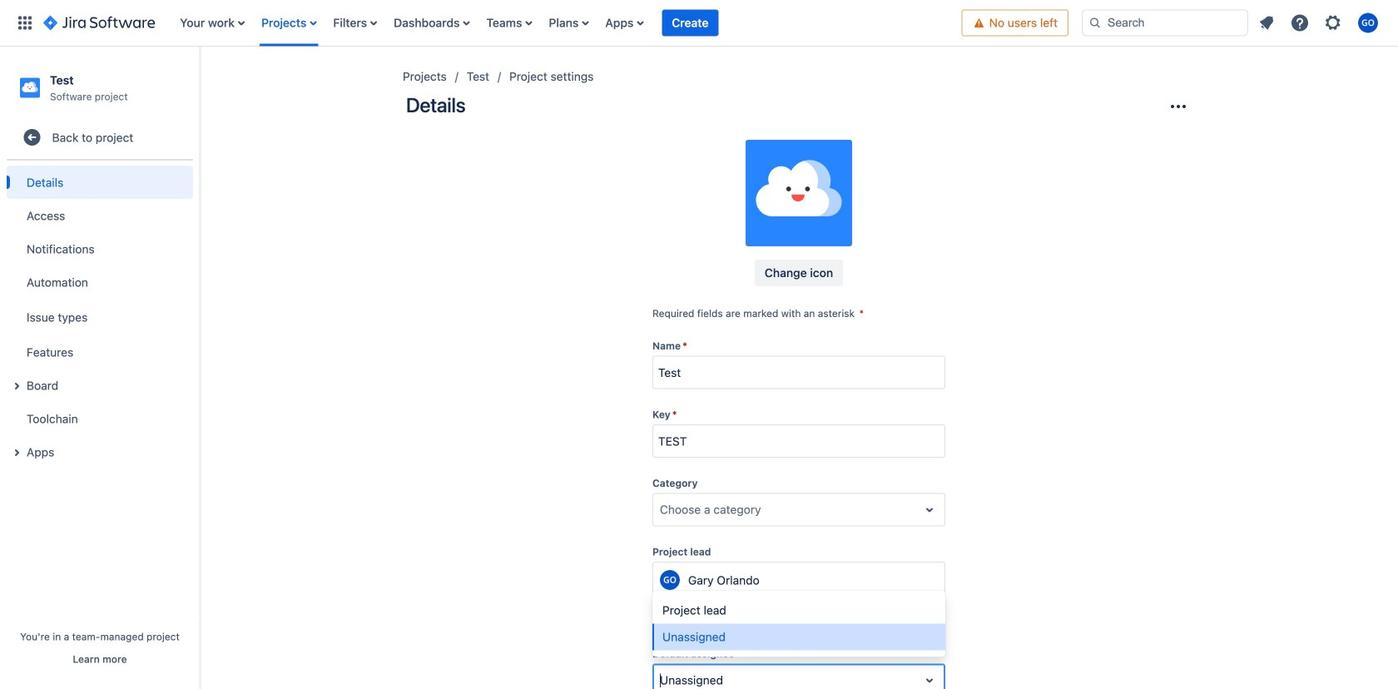 Task type: describe. For each thing, give the bounding box(es) containing it.
1 horizontal spatial list
[[1252, 8, 1389, 38]]

Search field
[[1082, 10, 1249, 36]]

1 open image from the top
[[920, 500, 940, 520]]

your profile and settings image
[[1359, 13, 1379, 33]]

help image
[[1290, 13, 1310, 33]]

1 expand image from the top
[[7, 376, 27, 396]]

more image
[[1169, 97, 1189, 117]]

2 open image from the top
[[920, 671, 940, 689]]

primary element
[[10, 0, 962, 46]]



Task type: vqa. For each thing, say whether or not it's contained in the screenshot.
Project avatar in the right of the page
yes



Task type: locate. For each thing, give the bounding box(es) containing it.
1 vertical spatial open image
[[920, 671, 940, 689]]

None field
[[654, 358, 945, 388], [654, 426, 945, 456], [654, 358, 945, 388], [654, 426, 945, 456]]

appswitcher icon image
[[15, 13, 35, 33]]

sidebar element
[[0, 47, 200, 689]]

project avatar image
[[746, 140, 853, 246]]

2 expand image from the top
[[7, 443, 27, 463]]

notifications image
[[1257, 13, 1277, 33]]

0 horizontal spatial list
[[172, 0, 962, 46]]

None text field
[[660, 502, 663, 518], [660, 672, 663, 689], [660, 502, 663, 518], [660, 672, 663, 689]]

0 vertical spatial open image
[[920, 500, 940, 520]]

settings image
[[1324, 13, 1344, 33]]

jira software image
[[43, 13, 155, 33], [43, 13, 155, 33]]

None search field
[[1082, 10, 1249, 36]]

0 vertical spatial expand image
[[7, 376, 27, 396]]

list item
[[662, 0, 719, 46]]

open image
[[920, 500, 940, 520], [920, 671, 940, 689]]

group
[[7, 161, 193, 474]]

list
[[172, 0, 962, 46], [1252, 8, 1389, 38]]

1 vertical spatial expand image
[[7, 443, 27, 463]]

search image
[[1089, 16, 1102, 30]]

banner
[[0, 0, 1399, 47]]

group inside sidebar element
[[7, 161, 193, 474]]

expand image
[[7, 376, 27, 396], [7, 443, 27, 463]]

sidebar navigation image
[[181, 67, 218, 100]]



